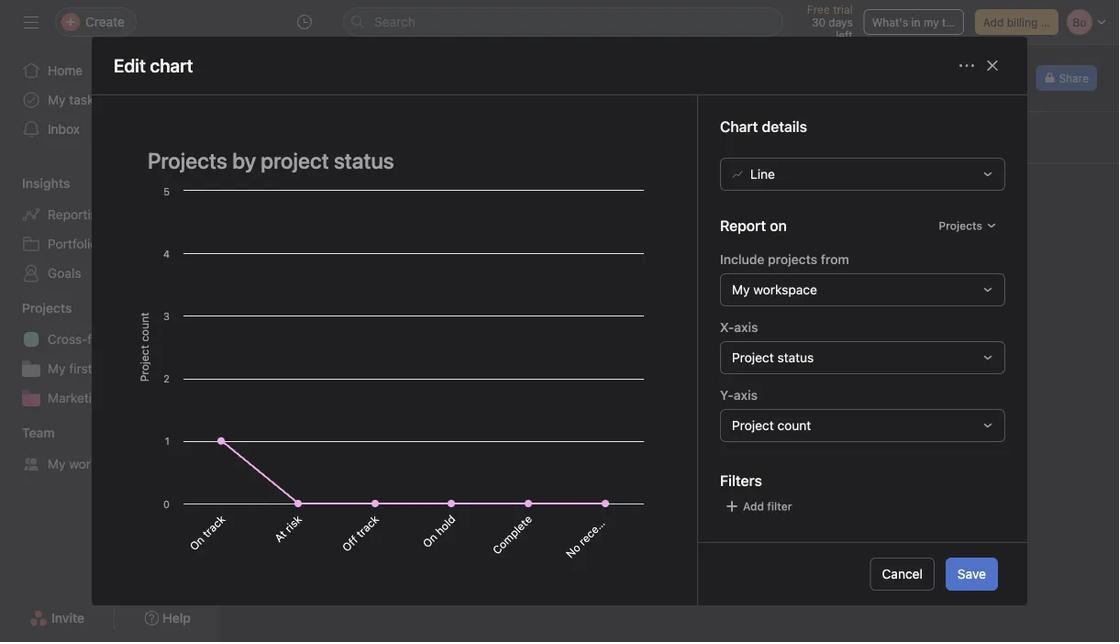 Task type: describe. For each thing, give the bounding box(es) containing it.
home link
[[11, 56, 209, 85]]

my tasks
[[48, 92, 100, 107]]

my workspace button
[[721, 273, 1006, 306]]

Projects by project status text field
[[136, 139, 654, 182]]

search
[[374, 14, 416, 29]]

track for on
[[200, 513, 228, 540]]

track for off
[[353, 513, 381, 540]]

info
[[1041, 16, 1061, 28]]

team
[[22, 425, 55, 441]]

add billing info
[[984, 16, 1061, 28]]

report on
[[721, 217, 787, 234]]

include
[[721, 252, 765, 267]]

my first portfolio
[[48, 361, 146, 376]]

portfolios link
[[11, 229, 209, 259]]

off track
[[340, 513, 381, 554]]

cancel
[[883, 567, 923, 582]]

insights button
[[0, 174, 70, 193]]

add billing info button
[[975, 9, 1061, 35]]

show options image
[[440, 81, 455, 95]]

0 vertical spatial projects
[[939, 219, 983, 232]]

axis for y-
[[734, 388, 758, 403]]

add to starred image
[[466, 81, 481, 95]]

1 vertical spatial no recent updates
[[564, 484, 641, 561]]

0 horizontal spatial projects
[[22, 301, 72, 316]]

marketing
[[48, 391, 107, 406]]

1 horizontal spatial projects button
[[931, 213, 1006, 238]]

my workspace link
[[11, 450, 209, 479]]

project count button
[[721, 409, 1006, 442]]

y-
[[721, 388, 734, 403]]

my first portfolio link
[[11, 354, 209, 384]]

on for on track
[[187, 533, 207, 553]]

my for my workspace link
[[48, 457, 66, 472]]

1 horizontal spatial no
[[585, 421, 605, 441]]

tasks
[[69, 92, 100, 107]]

on track
[[187, 513, 228, 553]]

1 vertical spatial updates
[[602, 484, 641, 522]]

search list box
[[343, 7, 784, 37]]

hold
[[433, 513, 458, 538]]

insights
[[22, 176, 70, 191]]

projects button inside projects element
[[0, 299, 72, 318]]

trial
[[834, 3, 853, 16]]

plan
[[195, 332, 220, 347]]

my workspace inside dropdown button
[[732, 282, 818, 297]]

marketing link
[[11, 384, 209, 413]]

home
[[48, 63, 83, 78]]

on for on hold
[[420, 531, 440, 550]]

workspace inside dropdown button
[[754, 282, 818, 297]]

my workspace inside teams element
[[48, 457, 133, 472]]

days
[[829, 16, 853, 28]]

axis for x-
[[735, 320, 759, 335]]

goals link
[[11, 259, 209, 288]]

what's in my trial? button
[[864, 9, 968, 35]]

on hold
[[420, 513, 458, 550]]

functional
[[88, 332, 146, 347]]

first
[[69, 361, 92, 376]]

0 vertical spatial recent
[[598, 395, 631, 428]]

free trial 30 days left
[[808, 3, 853, 41]]

in
[[912, 16, 921, 28]]

share
[[1060, 72, 1090, 84]]

project for project count
[[732, 418, 774, 433]]

edit chart
[[114, 55, 193, 76]]

team button
[[0, 424, 55, 442]]



Task type: vqa. For each thing, say whether or not it's contained in the screenshot.
reporting
yes



Task type: locate. For each thing, give the bounding box(es) containing it.
axis up project count
[[734, 388, 758, 403]]

from
[[821, 252, 850, 267]]

add for add billing info
[[984, 16, 1004, 28]]

my left "tasks"
[[48, 92, 66, 107]]

projects
[[768, 252, 818, 267]]

1 vertical spatial projects button
[[0, 299, 72, 318]]

close image
[[986, 58, 1000, 73]]

left
[[836, 28, 853, 41]]

projects button
[[931, 213, 1006, 238], [0, 299, 72, 318]]

project inside project count dropdown button
[[732, 418, 774, 433]]

cross-
[[48, 332, 88, 347]]

workspace down marketing link on the left
[[69, 457, 133, 472]]

0 horizontal spatial no
[[564, 541, 583, 561]]

track inside off track
[[353, 513, 381, 540]]

cancel button
[[871, 558, 935, 591]]

no recent updates
[[585, 364, 662, 441], [564, 484, 641, 561]]

invite
[[51, 611, 85, 626]]

track inside on track
[[200, 513, 228, 540]]

add left filter
[[743, 500, 765, 513]]

my tasks link
[[11, 85, 209, 115]]

2 track from the left
[[353, 513, 381, 540]]

chart details
[[721, 118, 808, 135]]

1 horizontal spatial on
[[420, 531, 440, 550]]

report image
[[253, 67, 275, 89]]

0 horizontal spatial workspace
[[69, 457, 133, 472]]

axis
[[735, 320, 759, 335], [734, 388, 758, 403]]

workspace
[[754, 282, 818, 297], [69, 457, 133, 472]]

workspace down include projects from
[[754, 282, 818, 297]]

on inside on track
[[187, 533, 207, 553]]

1 vertical spatial axis
[[734, 388, 758, 403]]

0 horizontal spatial on
[[187, 533, 207, 553]]

reporting link
[[11, 200, 209, 229]]

share button
[[1037, 65, 1098, 91]]

1 vertical spatial workspace
[[69, 457, 133, 472]]

1 vertical spatial project
[[732, 418, 774, 433]]

0 horizontal spatial my workspace
[[48, 457, 133, 472]]

portfolios
[[48, 236, 104, 251]]

0 horizontal spatial track
[[200, 513, 228, 540]]

my inside my workspace dropdown button
[[732, 282, 750, 297]]

add left billing
[[984, 16, 1004, 28]]

complete
[[490, 513, 535, 557]]

0 horizontal spatial add
[[743, 500, 765, 513]]

cross-functional project plan link
[[11, 325, 220, 354]]

more actions image
[[960, 58, 975, 73]]

on
[[420, 531, 440, 550], [187, 533, 207, 553]]

trial?
[[943, 16, 968, 28]]

track left at
[[200, 513, 228, 540]]

1 track from the left
[[200, 513, 228, 540]]

my workspace down team
[[48, 457, 133, 472]]

count
[[778, 418, 812, 433]]

project status
[[732, 350, 814, 365]]

project for project status
[[732, 350, 774, 365]]

0 vertical spatial projects button
[[931, 213, 1006, 238]]

x-
[[721, 320, 735, 335]]

1 horizontal spatial projects
[[939, 219, 983, 232]]

workspace inside teams element
[[69, 457, 133, 472]]

my inside "my tasks" link
[[48, 92, 66, 107]]

my
[[924, 16, 940, 28]]

x-axis
[[721, 320, 759, 335]]

my for my first portfolio "link" on the left bottom of the page
[[48, 361, 66, 376]]

filters
[[721, 472, 763, 489]]

my
[[48, 92, 66, 107], [732, 282, 750, 297], [48, 361, 66, 376], [48, 457, 66, 472]]

add for add filter
[[743, 500, 765, 513]]

new dashboard
[[301, 77, 431, 99]]

what's in my trial?
[[873, 16, 968, 28]]

on right off track
[[420, 531, 440, 550]]

1 vertical spatial add
[[743, 500, 765, 513]]

0 vertical spatial axis
[[735, 320, 759, 335]]

my down include
[[732, 282, 750, 297]]

0 vertical spatial project
[[732, 350, 774, 365]]

1 horizontal spatial track
[[353, 513, 381, 540]]

teams element
[[0, 417, 220, 483]]

my workspace
[[732, 282, 818, 297], [48, 457, 133, 472]]

invite button
[[17, 602, 97, 635]]

my workspace down include projects from
[[732, 282, 818, 297]]

1 vertical spatial recent
[[576, 515, 609, 548]]

1 vertical spatial projects
[[22, 301, 72, 316]]

track left on hold
[[353, 513, 381, 540]]

at risk
[[272, 513, 304, 545]]

add filter
[[743, 500, 793, 513]]

status
[[778, 350, 814, 365]]

0 vertical spatial add
[[984, 16, 1004, 28]]

add
[[984, 16, 1004, 28], [743, 500, 765, 513]]

my inside my workspace link
[[48, 457, 66, 472]]

1 horizontal spatial my workspace
[[732, 282, 818, 297]]

save button
[[946, 558, 999, 591]]

axis up project status
[[735, 320, 759, 335]]

goals
[[48, 266, 81, 281]]

2 project from the top
[[732, 418, 774, 433]]

1 project from the top
[[732, 350, 774, 365]]

1 horizontal spatial workspace
[[754, 282, 818, 297]]

0 vertical spatial no recent updates
[[585, 364, 662, 441]]

track
[[200, 513, 228, 540], [353, 513, 381, 540]]

projects
[[939, 219, 983, 232], [22, 301, 72, 316]]

projects element
[[0, 292, 220, 417]]

0 vertical spatial workspace
[[754, 282, 818, 297]]

0 vertical spatial my workspace
[[732, 282, 818, 297]]

project status button
[[721, 341, 1006, 374]]

off
[[340, 533, 360, 554]]

add inside add filter dropdown button
[[743, 500, 765, 513]]

risk
[[282, 513, 304, 535]]

billing
[[1007, 16, 1038, 28]]

reporting
[[48, 207, 106, 222]]

add inside add billing info button
[[984, 16, 1004, 28]]

inbox link
[[11, 115, 209, 144]]

portfolio
[[96, 361, 146, 376]]

filter
[[768, 500, 793, 513]]

0 horizontal spatial projects button
[[0, 299, 72, 318]]

project
[[150, 332, 192, 347]]

no
[[585, 421, 605, 441], [564, 541, 583, 561]]

at
[[272, 528, 289, 545]]

include projects from
[[721, 252, 850, 267]]

insights element
[[0, 167, 220, 292]]

30
[[812, 16, 826, 28]]

1 horizontal spatial add
[[984, 16, 1004, 28]]

project count
[[732, 418, 812, 433]]

0 vertical spatial no
[[585, 421, 605, 441]]

on inside on hold
[[420, 531, 440, 550]]

save
[[958, 567, 987, 582]]

project inside project status dropdown button
[[732, 350, 774, 365]]

project
[[732, 350, 774, 365], [732, 418, 774, 433]]

global element
[[0, 45, 220, 155]]

hide sidebar image
[[24, 15, 39, 29]]

line
[[751, 166, 776, 182]]

my down team
[[48, 457, 66, 472]]

my left first
[[48, 361, 66, 376]]

line button
[[721, 158, 1006, 191]]

my for "my tasks" link
[[48, 92, 66, 107]]

free
[[808, 3, 830, 16]]

inbox
[[48, 122, 80, 137]]

recent
[[598, 395, 631, 428], [576, 515, 609, 548]]

project down y-axis
[[732, 418, 774, 433]]

1 vertical spatial no
[[564, 541, 583, 561]]

updates
[[624, 364, 662, 402], [602, 484, 641, 522]]

cross-functional project plan
[[48, 332, 220, 347]]

my inside my first portfolio "link"
[[48, 361, 66, 376]]

1 vertical spatial my workspace
[[48, 457, 133, 472]]

on left at
[[187, 533, 207, 553]]

what's
[[873, 16, 909, 28]]

add filter button
[[721, 494, 797, 519]]

0 vertical spatial updates
[[624, 364, 662, 402]]

search button
[[343, 7, 784, 37]]

y-axis
[[721, 388, 758, 403]]

project down the x-axis
[[732, 350, 774, 365]]



